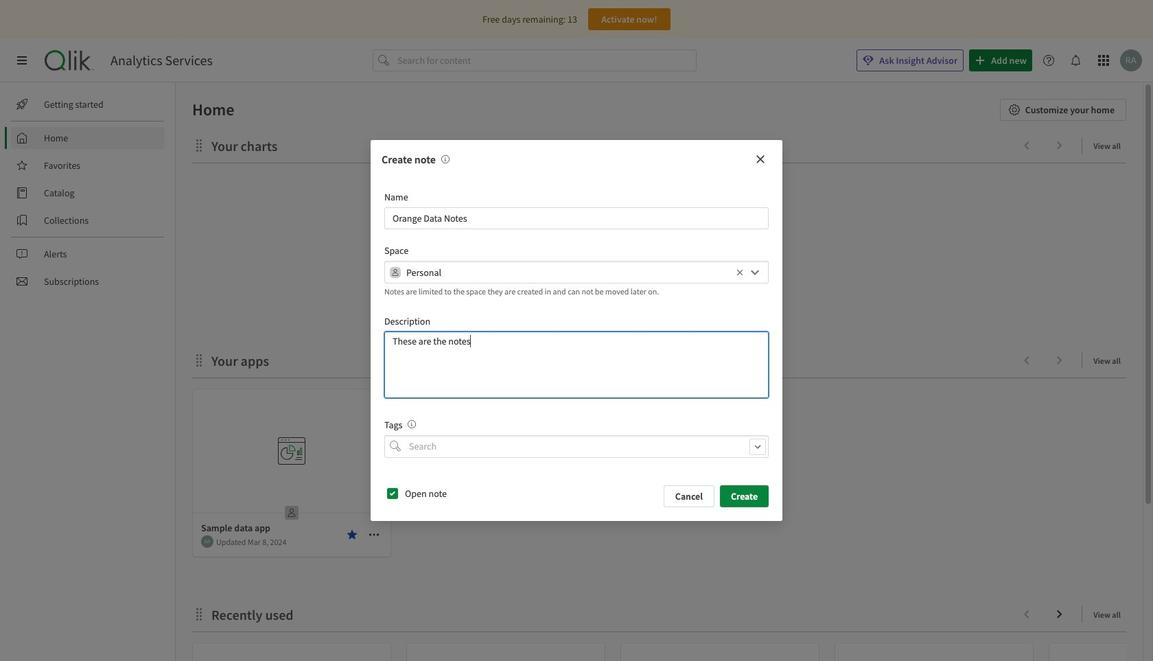 Task type: locate. For each thing, give the bounding box(es) containing it.
None field
[[384, 435, 769, 458]]

analytics services element
[[111, 52, 213, 69]]

dialog
[[371, 140, 783, 521]]

search image
[[390, 441, 401, 452]]

None text field
[[384, 332, 769, 398]]

navigation pane element
[[0, 88, 175, 298]]

close sidebar menu image
[[16, 55, 27, 66]]

main content
[[170, 82, 1153, 661]]

None text field
[[384, 208, 769, 230], [406, 261, 733, 284], [384, 208, 769, 230], [406, 261, 733, 284]]

Search text field
[[406, 435, 769, 458]]

record and discuss insights with others using notes image
[[441, 155, 449, 164]]

move collection image
[[192, 138, 206, 152], [192, 607, 206, 621]]

1 vertical spatial move collection image
[[192, 607, 206, 621]]



Task type: describe. For each thing, give the bounding box(es) containing it.
ruby anderson image
[[201, 535, 213, 548]]

start typing a tag name. select an existing tag or create a new tag by pressing enter or comma. press backspace to remove a tag. image
[[408, 420, 416, 428]]

move collection image
[[192, 353, 206, 367]]

remove from favorites image
[[347, 529, 358, 540]]

0 vertical spatial move collection image
[[192, 138, 206, 152]]

ruby anderson element
[[201, 535, 213, 548]]

start typing a tag name. select an existing tag or create a new tag by pressing enter or comma. press backspace to remove a tag. tooltip
[[403, 419, 416, 431]]

record and discuss insights with others using notes tooltip
[[436, 153, 449, 166]]



Task type: vqa. For each thing, say whether or not it's contained in the screenshot.
the Filters REGION
no



